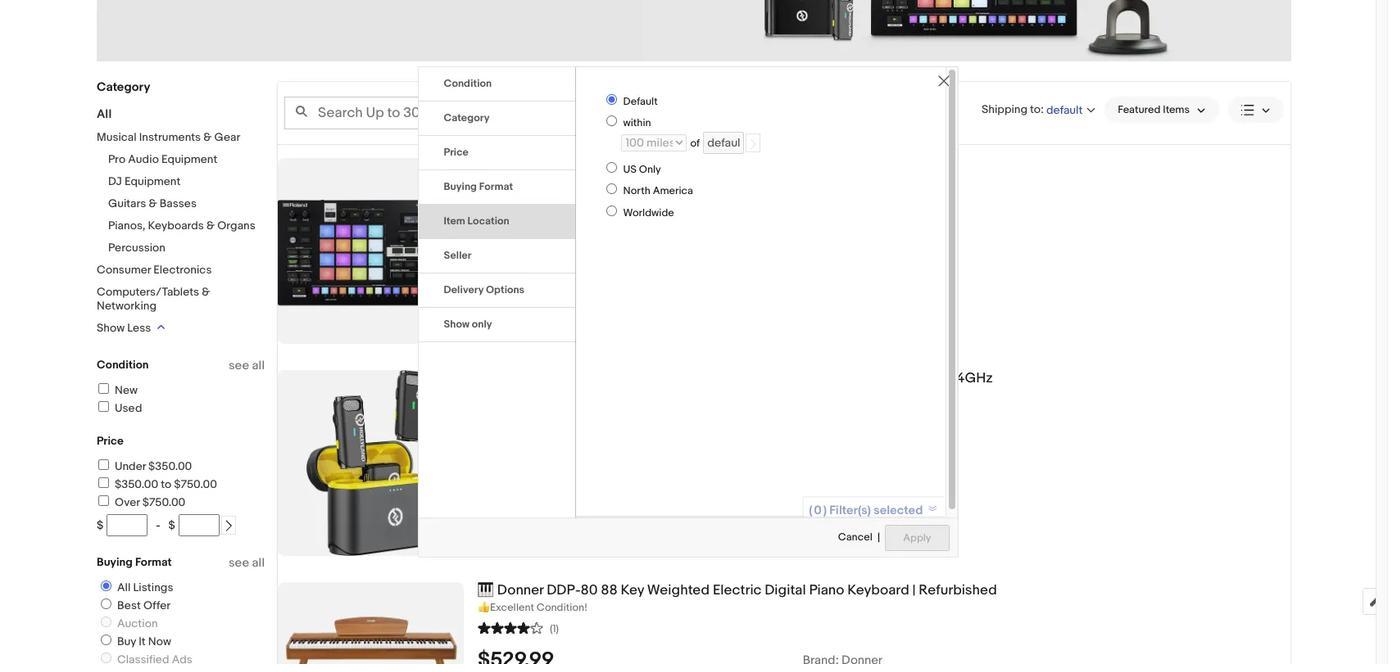 Task type: locate. For each thing, give the bounding box(es) containing it.
1 vertical spatial ebay refurbished
[[495, 430, 587, 444]]

1 vertical spatial buying
[[97, 556, 133, 570]]

0 vertical spatial ebay refurbished
[[495, 237, 587, 251]]

1 vertical spatial see all button
[[229, 556, 265, 571]]

close image
[[938, 75, 950, 87]]

of
[[691, 137, 700, 150]]

all for buying format
[[252, 556, 265, 571]]

2 $ from the left
[[169, 519, 175, 533]]

see all for condition
[[229, 358, 265, 374]]

$
[[97, 519, 103, 533], [169, 519, 175, 533]]

delivery
[[444, 284, 484, 297]]

ebay
[[495, 237, 521, 251], [495, 430, 521, 444]]

88
[[601, 583, 618, 599]]

show down 'networking'
[[97, 321, 125, 335]]

0 horizontal spatial $
[[97, 519, 103, 533]]

2 all from the top
[[252, 556, 265, 571]]

piano
[[809, 583, 845, 599]]

within radio
[[607, 116, 618, 127]]

buy it now link
[[94, 635, 175, 649]]

buying format down roland
[[444, 180, 513, 194]]

ebay down hollyland
[[495, 430, 521, 444]]

1 horizontal spatial show
[[444, 318, 470, 331]]

show only
[[444, 318, 492, 331]]

$750.00
[[174, 478, 217, 492], [142, 496, 186, 510]]

refurbished down default text box at the top of page
[[737, 158, 815, 175]]

$350.00 to $750.00
[[115, 478, 217, 492]]

keyboard
[[848, 583, 910, 599]]

watching
[[496, 215, 547, 231]]

0 vertical spatial see all
[[229, 358, 265, 374]]

consumer electronics link
[[97, 263, 212, 277]]

1 vertical spatial ebay
[[495, 430, 521, 444]]

1 horizontal spatial category
[[444, 112, 490, 125]]

& down "dj equipment" link
[[149, 197, 157, 211]]

only
[[472, 318, 492, 331]]

1 horizontal spatial price
[[444, 146, 469, 159]]

keyboards
[[148, 219, 204, 233]]

price left roland
[[444, 146, 469, 159]]

1 horizontal spatial format
[[479, 180, 513, 194]]

1 horizontal spatial $
[[169, 519, 175, 533]]

80
[[581, 583, 598, 599]]

🎹 donner ddp-80 88 key weighted electric digital piano keyboard | refurbished image
[[278, 583, 464, 665]]

over
[[115, 496, 140, 510]]

all listings
[[117, 581, 173, 595]]

ebay refurbished down lark
[[495, 430, 587, 444]]

$350.00 up to on the left bottom of page
[[148, 460, 192, 474]]

0 vertical spatial all
[[97, 107, 112, 122]]

weighted
[[648, 583, 710, 599]]

wireless
[[590, 371, 645, 387]]

see all for buying format
[[229, 556, 265, 571]]

buy it now
[[117, 635, 171, 649]]

electronics
[[153, 263, 212, 277]]

refurbished down watching
[[523, 237, 587, 251]]

basses
[[160, 197, 197, 211]]

0 vertical spatial category
[[97, 80, 150, 95]]

0 vertical spatial ebay
[[495, 237, 521, 251]]

verselab
[[526, 158, 582, 175]]

production
[[619, 158, 689, 175]]

Under $350.00 checkbox
[[98, 460, 109, 471]]

pro audio equipment link
[[108, 152, 218, 166]]

Minimum Value text field
[[107, 515, 148, 537]]

networking
[[97, 299, 157, 313]]

2 see all button from the top
[[229, 556, 265, 571]]

1 vertical spatial see
[[229, 556, 249, 571]]

$ down over $750.00 checkbox
[[97, 519, 103, 533]]

auction
[[117, 617, 158, 631]]

see for buying format
[[229, 556, 249, 571]]

656ft
[[908, 371, 942, 387]]

Over $750.00 checkbox
[[98, 496, 109, 507]]

condition!
[[537, 602, 588, 615]]

all up musical
[[97, 107, 112, 122]]

buying
[[444, 180, 477, 194], [97, 556, 133, 570]]

cancellation
[[823, 371, 905, 387]]

(1) link
[[478, 620, 559, 636]]

1 see from the top
[[229, 358, 249, 374]]

0 horizontal spatial condition
[[97, 358, 149, 372]]

Classified Ads radio
[[101, 653, 111, 664]]

m1
[[571, 371, 587, 387]]

2 ebay refurbished from the top
[[495, 430, 587, 444]]

dj
[[108, 175, 122, 189]]

format
[[479, 180, 513, 194], [135, 556, 172, 570]]

all inside all musical instruments & gear pro audio equipment dj equipment guitars & basses pianos, keyboards & organs percussion consumer electronics computers/tablets & networking show less
[[97, 107, 112, 122]]

buying up 'all listings' option
[[97, 556, 133, 570]]

1 all from the top
[[252, 358, 265, 374]]

0 horizontal spatial show
[[97, 321, 125, 335]]

2 ebay from the top
[[495, 430, 521, 444]]

refurbished inside roland verselab mv-1 production studio refurbished link
[[737, 158, 815, 175]]

guitars & basses link
[[108, 197, 197, 211]]

us
[[623, 163, 637, 176]]

equipment down instruments
[[161, 152, 218, 166]]

new link
[[96, 384, 138, 398]]

1 horizontal spatial condition
[[444, 77, 492, 90]]

options
[[486, 284, 525, 297]]

0 vertical spatial buying
[[444, 180, 477, 194]]

0 vertical spatial $350.00
[[148, 460, 192, 474]]

buying format
[[444, 180, 513, 194], [97, 556, 172, 570]]

1 vertical spatial condition
[[97, 358, 149, 372]]

buying format up the all listings link
[[97, 556, 172, 570]]

0 vertical spatial all
[[252, 358, 265, 374]]

best offer link
[[94, 599, 174, 613]]

show left only
[[444, 318, 470, 331]]

2 see all from the top
[[229, 556, 265, 571]]

$ for minimum value text box
[[97, 519, 103, 533]]

category up roland
[[444, 112, 490, 125]]

114 watching
[[478, 215, 547, 231]]

1 vertical spatial buying format
[[97, 556, 172, 570]]

🎹 donner ddp-80 88 key weighted electric digital piano keyboard | refurbished link
[[478, 583, 1291, 600]]

under $350.00
[[115, 460, 192, 474]]

0 vertical spatial see
[[229, 358, 249, 374]]

show
[[444, 318, 470, 331], [97, 321, 125, 335]]

0 vertical spatial format
[[479, 180, 513, 194]]

0 vertical spatial see all button
[[229, 358, 265, 374]]

see all button for condition
[[229, 358, 265, 374]]

0 vertical spatial equipment
[[161, 152, 218, 166]]

microphone,
[[700, 371, 780, 387]]

all
[[97, 107, 112, 122], [117, 581, 131, 595]]

item
[[444, 215, 465, 228]]

cancel button
[[838, 525, 874, 553]]

studio
[[692, 158, 734, 175]]

location
[[468, 215, 510, 228]]

equipment up guitars & basses link at top left
[[125, 175, 181, 189]]

tab list
[[418, 67, 576, 343]]

ebay down 114 watching
[[495, 237, 521, 251]]

see all button
[[229, 358, 265, 374], [229, 556, 265, 571]]

$750.00 right to on the left bottom of page
[[174, 478, 217, 492]]

1 see all button from the top
[[229, 358, 265, 374]]

0 horizontal spatial format
[[135, 556, 172, 570]]

ebay refurbished down watching
[[495, 237, 587, 251]]

category up musical
[[97, 80, 150, 95]]

All Listings radio
[[101, 581, 111, 592]]

buying up the item
[[444, 180, 477, 194]]

1 see all from the top
[[229, 358, 265, 374]]

all right 'all listings' option
[[117, 581, 131, 595]]

1 vertical spatial see all
[[229, 556, 265, 571]]

1 horizontal spatial buying format
[[444, 180, 513, 194]]

0 horizontal spatial buying
[[97, 556, 133, 570]]

1 ebay from the top
[[495, 237, 521, 251]]

us only
[[623, 163, 661, 176]]

format down roland
[[479, 180, 513, 194]]

1 vertical spatial category
[[444, 112, 490, 125]]

category
[[97, 80, 150, 95], [444, 112, 490, 125]]

0 vertical spatial buying format
[[444, 180, 513, 194]]

$ right -
[[169, 519, 175, 533]]

1 vertical spatial all
[[117, 581, 131, 595]]

pro
[[108, 152, 126, 166]]

0 horizontal spatial price
[[97, 434, 124, 448]]

show inside tab list
[[444, 318, 470, 331]]

refurbished right the |
[[919, 583, 997, 599]]

$750.00 down the '$350.00 to $750.00'
[[142, 496, 186, 510]]

format up the listings
[[135, 556, 172, 570]]

$350.00 to $750.00 checkbox
[[98, 478, 109, 489]]

Maximum Value text field
[[179, 515, 220, 537]]

$350.00
[[148, 460, 192, 474], [115, 478, 158, 492]]

america
[[653, 185, 693, 198]]

roland
[[478, 158, 522, 175]]

electric
[[713, 583, 762, 599]]

1 horizontal spatial buying
[[444, 180, 477, 194]]

1 vertical spatial all
[[252, 556, 265, 571]]

&
[[204, 130, 212, 144], [149, 197, 157, 211], [207, 219, 215, 233], [202, 285, 210, 299]]

2 see from the top
[[229, 556, 249, 571]]

lavalier
[[648, 371, 696, 387]]

0 horizontal spatial all
[[97, 107, 112, 122]]

1 horizontal spatial all
[[117, 581, 131, 595]]

all for all musical instruments & gear pro audio equipment dj equipment guitars & basses pianos, keyboards & organs percussion consumer electronics computers/tablets & networking show less
[[97, 107, 112, 122]]

submit price range image
[[223, 521, 234, 532]]

price up under $350.00 option
[[97, 434, 124, 448]]

condition
[[444, 77, 492, 90], [97, 358, 149, 372]]

1 $ from the left
[[97, 519, 103, 533]]

$350.00 up over $750.00 link
[[115, 478, 158, 492]]



Task type: vqa. For each thing, say whether or not it's contained in the screenshot.
RECEIVE within the to get started, select list an item. we'll help you create and verify your account, and set-up payment information during your first listing. have your preferred payment account details on hand and be ready to receive a call or text on your phone for verification.
no



Task type: describe. For each thing, give the bounding box(es) containing it.
1 vertical spatial format
[[135, 556, 172, 570]]

north
[[623, 185, 651, 198]]

seller
[[444, 249, 472, 262]]

& left gear
[[204, 130, 212, 144]]

🎹 donner ddp-80 88 key weighted electric digital piano keyboard | refurbished 👍excellent condition!
[[478, 583, 997, 615]]

item location
[[444, 215, 510, 228]]

show less button
[[97, 321, 165, 335]]

guitars
[[108, 197, 146, 211]]

$527.99
[[478, 188, 553, 213]]

hollyland
[[478, 371, 538, 387]]

$ for maximum value text box
[[169, 519, 175, 533]]

🎹
[[478, 583, 494, 599]]

refurbished inside 🎹 donner ddp-80 88 key weighted electric digital piano keyboard | refurbished 👍excellent condition!
[[919, 583, 997, 599]]

digital
[[765, 583, 806, 599]]

under $350.00 link
[[96, 460, 192, 474]]

roland verselab mv-1 production studio refurbished
[[478, 158, 815, 175]]

default
[[623, 95, 658, 108]]

1 ebay refurbished from the top
[[495, 237, 587, 251]]

used link
[[96, 402, 142, 416]]

all listings link
[[94, 581, 177, 595]]

under
[[115, 460, 146, 474]]

dj equipment link
[[108, 175, 181, 189]]

refurbished down lark
[[523, 430, 587, 444]]

musical
[[97, 130, 137, 144]]

0 vertical spatial price
[[444, 146, 469, 159]]

percussion
[[108, 241, 166, 255]]

1 vertical spatial price
[[97, 434, 124, 448]]

worldwide
[[623, 206, 674, 219]]

to
[[161, 478, 171, 492]]

organs
[[217, 219, 256, 233]]

Apply submit
[[886, 526, 950, 552]]

offer
[[143, 599, 171, 613]]

computers/tablets & networking link
[[97, 285, 210, 313]]

1 vertical spatial equipment
[[125, 175, 181, 189]]

best offer
[[117, 599, 171, 613]]

audio
[[128, 152, 159, 166]]

key
[[621, 583, 644, 599]]

less
[[127, 321, 151, 335]]

New checkbox
[[98, 384, 109, 394]]

default text field
[[704, 132, 745, 155]]

donner
[[497, 583, 544, 599]]

& left the organs
[[207, 219, 215, 233]]

all musical instruments & gear pro audio equipment dj equipment guitars & basses pianos, keyboards & organs percussion consumer electronics computers/tablets & networking show less
[[97, 107, 256, 335]]

best
[[117, 599, 141, 613]]

US Only radio
[[607, 162, 618, 173]]

new
[[115, 384, 138, 398]]

114
[[478, 215, 494, 231]]

roland verselab mv-1 production studio refurbished link
[[478, 158, 1291, 175]]

2.4ghz
[[945, 371, 993, 387]]

1 vertical spatial $750.00
[[142, 496, 186, 510]]

percussion link
[[108, 241, 166, 255]]

noise
[[783, 371, 820, 387]]

used
[[115, 402, 142, 416]]

1 vertical spatial $350.00
[[115, 478, 158, 492]]

north america
[[623, 185, 693, 198]]

-
[[156, 519, 160, 533]]

roland verselab mv-1 production studio refurbished image
[[278, 158, 464, 344]]

👍Excellent Condition! text field
[[478, 602, 1291, 615]]

see all button for buying format
[[229, 556, 265, 571]]

category inside tab list
[[444, 112, 490, 125]]

only
[[639, 163, 661, 176]]

over $750.00 link
[[96, 496, 186, 510]]

$350.00 to $750.00 link
[[96, 478, 217, 492]]

hollyland lark m1 wireless lavalier microphone, noise cancellation 656ft 2.4ghz image
[[307, 371, 435, 557]]

(1)
[[550, 623, 559, 636]]

pianos, keyboards & organs link
[[108, 219, 256, 233]]

see for condition
[[229, 358, 249, 374]]

Buy It Now radio
[[101, 635, 111, 646]]

pianos,
[[108, 219, 145, 233]]

4 out of 5 stars image
[[478, 620, 544, 636]]

ddp-
[[547, 583, 581, 599]]

all for condition
[[252, 358, 265, 374]]

Auction radio
[[101, 617, 111, 628]]

mv-
[[585, 158, 611, 175]]

gear
[[214, 130, 240, 144]]

0 horizontal spatial category
[[97, 80, 150, 95]]

hollyland lark m1 wireless lavalier microphone, noise cancellation 656ft 2.4ghz link
[[478, 371, 1291, 388]]

0 vertical spatial $750.00
[[174, 478, 217, 492]]

Worldwide radio
[[607, 205, 618, 216]]

0 vertical spatial condition
[[444, 77, 492, 90]]

Best Offer radio
[[101, 599, 111, 610]]

hollyland lark m1 wireless lavalier microphone, noise cancellation 656ft 2.4ghz
[[478, 371, 993, 387]]

it
[[139, 635, 146, 649]]

now
[[148, 635, 171, 649]]

buying format inside tab list
[[444, 180, 513, 194]]

auction link
[[94, 617, 161, 631]]

& down "electronics"
[[202, 285, 210, 299]]

0 horizontal spatial buying format
[[97, 556, 172, 570]]

listings
[[133, 581, 173, 595]]

buying inside tab list
[[444, 180, 477, 194]]

Default radio
[[607, 94, 618, 105]]

buy
[[117, 635, 136, 649]]

|
[[913, 583, 916, 599]]

Used checkbox
[[98, 402, 109, 412]]

instruments
[[139, 130, 201, 144]]

tab list containing condition
[[418, 67, 576, 343]]

delivery options
[[444, 284, 525, 297]]

1
[[611, 158, 616, 175]]

show inside all musical instruments & gear pro audio equipment dj equipment guitars & basses pianos, keyboards & organs percussion consumer electronics computers/tablets & networking show less
[[97, 321, 125, 335]]

North America radio
[[607, 184, 618, 195]]

musical instruments & gear link
[[97, 130, 240, 144]]

lark
[[541, 371, 567, 387]]

within
[[623, 117, 651, 130]]

all for all listings
[[117, 581, 131, 595]]

consumer
[[97, 263, 151, 277]]



